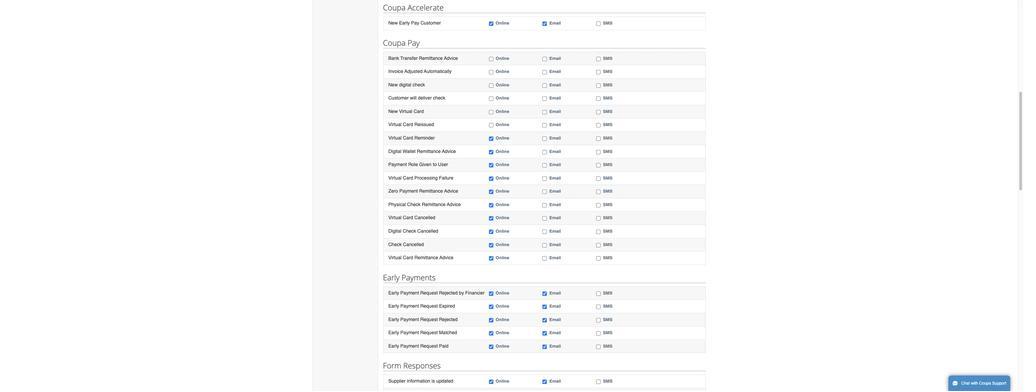 Task type: locate. For each thing, give the bounding box(es) containing it.
2 vertical spatial coupa
[[980, 381, 992, 386]]

sms for physical check remittance advice
[[604, 202, 613, 207]]

0 horizontal spatial customer
[[389, 95, 409, 101]]

1 online from the top
[[496, 21, 510, 26]]

0 vertical spatial new
[[389, 20, 398, 26]]

4 sms from the top
[[604, 82, 613, 87]]

2 online from the top
[[496, 56, 510, 61]]

sms for early payment request rejected by financier
[[604, 291, 613, 296]]

2 request from the top
[[421, 303, 438, 309]]

email for check cancelled
[[550, 242, 561, 247]]

email for physical check remittance advice
[[550, 202, 561, 207]]

card down check cancelled
[[403, 255, 413, 260]]

check right deliver at the top
[[433, 95, 446, 101]]

email for virtual card reissued
[[550, 122, 561, 127]]

21 email from the top
[[550, 330, 561, 335]]

23 email from the top
[[550, 379, 561, 384]]

3 new from the top
[[389, 109, 398, 114]]

coupa for coupa accelerate
[[383, 2, 406, 13]]

10 sms from the top
[[604, 162, 613, 167]]

card down customer will deliver check
[[414, 109, 424, 114]]

deliver
[[418, 95, 432, 101]]

rejected left by
[[439, 290, 458, 296]]

new digital check
[[389, 82, 425, 87]]

14 online from the top
[[496, 215, 510, 220]]

early
[[399, 20, 410, 26], [383, 272, 400, 283], [389, 290, 399, 296], [389, 303, 399, 309], [389, 317, 399, 322], [389, 330, 399, 335], [389, 343, 399, 349]]

9 sms from the top
[[604, 149, 613, 154]]

1 vertical spatial check
[[403, 228, 416, 234]]

new
[[389, 20, 398, 26], [389, 82, 398, 87], [389, 109, 398, 114]]

5 sms from the top
[[604, 96, 613, 101]]

coupa up bank
[[383, 37, 406, 48]]

payment left role
[[389, 162, 407, 167]]

cancelled down physical check remittance advice
[[415, 215, 436, 220]]

email for early payment request paid
[[550, 344, 561, 349]]

12 sms from the top
[[604, 189, 613, 194]]

card up wallet
[[403, 135, 413, 141]]

15 online from the top
[[496, 229, 510, 234]]

early for early payment request rejected by financier
[[389, 290, 399, 296]]

remittance down zero payment remittance advice
[[422, 202, 446, 207]]

sms for new early pay customer
[[604, 21, 613, 26]]

1 email from the top
[[550, 21, 561, 26]]

6 online from the top
[[496, 109, 510, 114]]

8 online from the top
[[496, 136, 510, 141]]

early for early payment request rejected
[[389, 317, 399, 322]]

remittance for card
[[415, 255, 439, 260]]

virtual up zero
[[389, 175, 402, 181]]

early payment request rejected by financier
[[389, 290, 485, 296]]

14 sms from the top
[[604, 215, 613, 220]]

0 vertical spatial digital
[[389, 149, 402, 154]]

sms for digital wallet remittance advice
[[604, 149, 613, 154]]

1 horizontal spatial customer
[[421, 20, 441, 26]]

virtual for virtual card cancelled
[[389, 215, 402, 220]]

virtual
[[399, 109, 413, 114], [389, 122, 402, 127], [389, 135, 402, 141], [389, 175, 402, 181], [389, 215, 402, 220], [389, 255, 402, 260]]

reissued
[[415, 122, 434, 127]]

advice for zero payment remittance advice
[[445, 188, 459, 194]]

remittance up automatically
[[419, 55, 443, 61]]

0 vertical spatial check
[[413, 82, 425, 87]]

13 email from the top
[[550, 202, 561, 207]]

9 email from the top
[[550, 149, 561, 154]]

digital for digital check cancelled
[[389, 228, 402, 234]]

0 vertical spatial cancelled
[[415, 215, 436, 220]]

1 vertical spatial new
[[389, 82, 398, 87]]

None checkbox
[[489, 22, 494, 26], [597, 22, 601, 26], [489, 57, 494, 61], [597, 70, 601, 74], [597, 83, 601, 88], [489, 97, 494, 101], [543, 97, 547, 101], [489, 110, 494, 114], [489, 123, 494, 128], [597, 123, 601, 128], [489, 137, 494, 141], [543, 137, 547, 141], [543, 150, 547, 154], [543, 163, 547, 168], [597, 163, 601, 168], [489, 176, 494, 181], [597, 176, 601, 181], [489, 190, 494, 194], [597, 190, 601, 194], [543, 203, 547, 207], [489, 216, 494, 221], [543, 216, 547, 221], [543, 230, 547, 234], [597, 230, 601, 234], [489, 256, 494, 261], [597, 256, 601, 261], [489, 292, 494, 296], [597, 292, 601, 296], [489, 305, 494, 309], [597, 305, 601, 309], [489, 318, 494, 323], [543, 318, 547, 323], [543, 331, 547, 336], [597, 331, 601, 336], [489, 380, 494, 384], [489, 22, 494, 26], [597, 22, 601, 26], [489, 57, 494, 61], [597, 70, 601, 74], [597, 83, 601, 88], [489, 97, 494, 101], [543, 97, 547, 101], [489, 110, 494, 114], [489, 123, 494, 128], [597, 123, 601, 128], [489, 137, 494, 141], [543, 137, 547, 141], [543, 150, 547, 154], [543, 163, 547, 168], [597, 163, 601, 168], [489, 176, 494, 181], [597, 176, 601, 181], [489, 190, 494, 194], [597, 190, 601, 194], [543, 203, 547, 207], [489, 216, 494, 221], [543, 216, 547, 221], [543, 230, 547, 234], [597, 230, 601, 234], [489, 256, 494, 261], [597, 256, 601, 261], [489, 292, 494, 296], [597, 292, 601, 296], [489, 305, 494, 309], [597, 305, 601, 309], [489, 318, 494, 323], [543, 318, 547, 323], [543, 331, 547, 336], [597, 331, 601, 336], [489, 380, 494, 384]]

online for early payment request expired
[[496, 304, 510, 309]]

payment for early payment request rejected
[[401, 317, 419, 322]]

virtual for virtual card processing failure
[[389, 175, 402, 181]]

accelerate
[[408, 2, 444, 13]]

online for supplier information is updated
[[496, 379, 510, 384]]

early payment request rejected
[[389, 317, 458, 322]]

coupa right with
[[980, 381, 992, 386]]

to
[[433, 162, 437, 167]]

virtual down virtual card reissued
[[389, 135, 402, 141]]

pay up transfer in the left top of the page
[[408, 37, 420, 48]]

1 vertical spatial rejected
[[439, 317, 458, 322]]

2 email from the top
[[550, 56, 561, 61]]

check
[[413, 82, 425, 87], [433, 95, 446, 101]]

coupa up new early pay customer
[[383, 2, 406, 13]]

23 sms from the top
[[604, 379, 613, 384]]

1 horizontal spatial check
[[433, 95, 446, 101]]

sms for new digital check
[[604, 82, 613, 87]]

payment down early payment request expired
[[401, 317, 419, 322]]

2 digital from the top
[[389, 228, 402, 234]]

sms
[[604, 21, 613, 26], [604, 56, 613, 61], [604, 69, 613, 74], [604, 82, 613, 87], [604, 96, 613, 101], [604, 109, 613, 114], [604, 122, 613, 127], [604, 136, 613, 141], [604, 149, 613, 154], [604, 162, 613, 167], [604, 175, 613, 181], [604, 189, 613, 194], [604, 202, 613, 207], [604, 215, 613, 220], [604, 229, 613, 234], [604, 242, 613, 247], [604, 255, 613, 260], [604, 291, 613, 296], [604, 304, 613, 309], [604, 317, 613, 322], [604, 330, 613, 335], [604, 344, 613, 349], [604, 379, 613, 384]]

payment for early payment request rejected by financier
[[401, 290, 419, 296]]

coupa
[[383, 2, 406, 13], [383, 37, 406, 48], [980, 381, 992, 386]]

remittance
[[419, 55, 443, 61], [417, 149, 441, 154], [420, 188, 443, 194], [422, 202, 446, 207], [415, 255, 439, 260]]

5 online from the top
[[496, 96, 510, 101]]

supplier
[[389, 379, 406, 384]]

early payment request paid
[[389, 343, 449, 349]]

given
[[420, 162, 432, 167]]

14 email from the top
[[550, 215, 561, 220]]

sms for bank transfer remittance advice
[[604, 56, 613, 61]]

matched
[[439, 330, 458, 335]]

request for early payment request rejected
[[421, 317, 438, 322]]

invoice adjusted automatically
[[389, 69, 452, 74]]

13 online from the top
[[496, 202, 510, 207]]

bank
[[389, 55, 399, 61]]

request up 'early payment request matched'
[[421, 317, 438, 322]]

sms for early payment request paid
[[604, 344, 613, 349]]

9 online from the top
[[496, 149, 510, 154]]

18 online from the top
[[496, 291, 510, 296]]

sms for virtual card reminder
[[604, 136, 613, 141]]

payment right zero
[[400, 188, 418, 194]]

coupa accelerate
[[383, 2, 444, 13]]

None checkbox
[[543, 22, 547, 26], [543, 57, 547, 61], [597, 57, 601, 61], [489, 70, 494, 74], [543, 70, 547, 74], [489, 83, 494, 88], [543, 83, 547, 88], [597, 97, 601, 101], [543, 110, 547, 114], [597, 110, 601, 114], [543, 123, 547, 128], [597, 137, 601, 141], [489, 150, 494, 154], [597, 150, 601, 154], [489, 163, 494, 168], [543, 176, 547, 181], [543, 190, 547, 194], [489, 203, 494, 207], [597, 203, 601, 207], [597, 216, 601, 221], [489, 230, 494, 234], [489, 243, 494, 247], [543, 243, 547, 247], [597, 243, 601, 247], [543, 256, 547, 261], [543, 292, 547, 296], [543, 305, 547, 309], [597, 318, 601, 323], [489, 331, 494, 336], [489, 345, 494, 349], [543, 345, 547, 349], [597, 345, 601, 349], [543, 380, 547, 384], [597, 380, 601, 384], [543, 22, 547, 26], [543, 57, 547, 61], [597, 57, 601, 61], [489, 70, 494, 74], [543, 70, 547, 74], [489, 83, 494, 88], [543, 83, 547, 88], [597, 97, 601, 101], [543, 110, 547, 114], [597, 110, 601, 114], [543, 123, 547, 128], [597, 137, 601, 141], [489, 150, 494, 154], [597, 150, 601, 154], [489, 163, 494, 168], [543, 176, 547, 181], [543, 190, 547, 194], [489, 203, 494, 207], [597, 203, 601, 207], [597, 216, 601, 221], [489, 230, 494, 234], [489, 243, 494, 247], [543, 243, 547, 247], [597, 243, 601, 247], [543, 256, 547, 261], [543, 292, 547, 296], [543, 305, 547, 309], [597, 318, 601, 323], [489, 331, 494, 336], [489, 345, 494, 349], [543, 345, 547, 349], [597, 345, 601, 349], [543, 380, 547, 384], [597, 380, 601, 384]]

pay
[[411, 20, 420, 26], [408, 37, 420, 48]]

15 email from the top
[[550, 229, 561, 234]]

cancelled
[[415, 215, 436, 220], [418, 228, 439, 234], [403, 242, 424, 247]]

request down early payment request rejected at the bottom left of the page
[[421, 330, 438, 335]]

1 sms from the top
[[604, 21, 613, 26]]

pay down coupa accelerate
[[411, 20, 420, 26]]

digital
[[389, 149, 402, 154], [389, 228, 402, 234]]

13 sms from the top
[[604, 202, 613, 207]]

email
[[550, 21, 561, 26], [550, 56, 561, 61], [550, 69, 561, 74], [550, 82, 561, 87], [550, 96, 561, 101], [550, 109, 561, 114], [550, 122, 561, 127], [550, 136, 561, 141], [550, 149, 561, 154], [550, 162, 561, 167], [550, 175, 561, 181], [550, 189, 561, 194], [550, 202, 561, 207], [550, 215, 561, 220], [550, 229, 561, 234], [550, 242, 561, 247], [550, 255, 561, 260], [550, 291, 561, 296], [550, 304, 561, 309], [550, 317, 561, 322], [550, 330, 561, 335], [550, 344, 561, 349], [550, 379, 561, 384]]

email for early payment request rejected by financier
[[550, 291, 561, 296]]

support
[[993, 381, 1007, 386]]

digital
[[399, 82, 412, 87]]

16 sms from the top
[[604, 242, 613, 247]]

payment down early payments
[[401, 290, 419, 296]]

early up form
[[389, 343, 399, 349]]

3 email from the top
[[550, 69, 561, 74]]

15 sms from the top
[[604, 229, 613, 234]]

new for new virtual card
[[389, 109, 398, 114]]

0 vertical spatial pay
[[411, 20, 420, 26]]

16 email from the top
[[550, 242, 561, 247]]

email for early payment request rejected
[[550, 317, 561, 322]]

1 vertical spatial cancelled
[[418, 228, 439, 234]]

0 vertical spatial check
[[408, 202, 421, 207]]

online for virtual card cancelled
[[496, 215, 510, 220]]

sms for new virtual card
[[604, 109, 613, 114]]

new left the digital
[[389, 82, 398, 87]]

digital wallet remittance advice
[[389, 149, 456, 154]]

17 online from the top
[[496, 255, 510, 260]]

6 email from the top
[[550, 109, 561, 114]]

early up early payment request rejected at the bottom left of the page
[[389, 303, 399, 309]]

6 sms from the top
[[604, 109, 613, 114]]

card down role
[[403, 175, 413, 181]]

virtual card cancelled
[[389, 215, 436, 220]]

7 online from the top
[[496, 122, 510, 127]]

check down invoice adjusted automatically
[[413, 82, 425, 87]]

email for early payment request expired
[[550, 304, 561, 309]]

virtual down check cancelled
[[389, 255, 402, 260]]

1 request from the top
[[421, 290, 438, 296]]

sms for payment role given to user
[[604, 162, 613, 167]]

4 email from the top
[[550, 82, 561, 87]]

3 online from the top
[[496, 69, 510, 74]]

19 email from the top
[[550, 304, 561, 309]]

payment
[[389, 162, 407, 167], [400, 188, 418, 194], [401, 290, 419, 296], [401, 303, 419, 309], [401, 317, 419, 322], [401, 330, 419, 335], [401, 343, 419, 349]]

early up early payment request paid
[[389, 330, 399, 335]]

18 sms from the top
[[604, 291, 613, 296]]

responses
[[404, 360, 441, 371]]

20 email from the top
[[550, 317, 561, 322]]

cancelled for virtual card cancelled
[[415, 215, 436, 220]]

21 sms from the top
[[604, 330, 613, 335]]

remittance up the "given"
[[417, 149, 441, 154]]

online for virtual card reminder
[[496, 136, 510, 141]]

online for early payment request rejected by financier
[[496, 291, 510, 296]]

customer
[[421, 20, 441, 26], [389, 95, 409, 101]]

physical check remittance advice
[[389, 202, 461, 207]]

2 vertical spatial new
[[389, 109, 398, 114]]

card for processing
[[403, 175, 413, 181]]

expired
[[439, 303, 455, 309]]

5 email from the top
[[550, 96, 561, 101]]

online for new early pay customer
[[496, 21, 510, 26]]

1 vertical spatial digital
[[389, 228, 402, 234]]

zero payment remittance advice
[[389, 188, 459, 194]]

1 rejected from the top
[[439, 290, 458, 296]]

21 online from the top
[[496, 330, 510, 335]]

online for physical check remittance advice
[[496, 202, 510, 207]]

early down early payment request expired
[[389, 317, 399, 322]]

online for customer will deliver check
[[496, 96, 510, 101]]

1 digital from the top
[[389, 149, 402, 154]]

check for digital
[[403, 228, 416, 234]]

22 online from the top
[[496, 344, 510, 349]]

card
[[414, 109, 424, 114], [403, 122, 413, 127], [403, 135, 413, 141], [403, 175, 413, 181], [403, 215, 413, 220], [403, 255, 413, 260]]

8 email from the top
[[550, 136, 561, 141]]

payment up early payment request rejected at the bottom left of the page
[[401, 303, 419, 309]]

sms for virtual card remittance advice
[[604, 255, 613, 260]]

7 email from the top
[[550, 122, 561, 127]]

19 online from the top
[[496, 304, 510, 309]]

user
[[438, 162, 448, 167]]

cancelled down digital check cancelled
[[403, 242, 424, 247]]

email for payment role given to user
[[550, 162, 561, 167]]

17 email from the top
[[550, 255, 561, 260]]

virtual down new virtual card
[[389, 122, 402, 127]]

sms for supplier information is updated
[[604, 379, 613, 384]]

remittance for wallet
[[417, 149, 441, 154]]

12 email from the top
[[550, 189, 561, 194]]

advice for physical check remittance advice
[[447, 202, 461, 207]]

8 sms from the top
[[604, 136, 613, 141]]

early payment request matched
[[389, 330, 458, 335]]

online for early payment request paid
[[496, 344, 510, 349]]

new for new digital check
[[389, 82, 398, 87]]

early down early payments
[[389, 290, 399, 296]]

payment up early payment request paid
[[401, 330, 419, 335]]

20 online from the top
[[496, 317, 510, 322]]

cancelled down virtual card cancelled
[[418, 228, 439, 234]]

new up coupa pay
[[389, 20, 398, 26]]

check down virtual card cancelled
[[403, 228, 416, 234]]

2 new from the top
[[389, 82, 398, 87]]

online for digital check cancelled
[[496, 229, 510, 234]]

card up digital check cancelled
[[403, 215, 413, 220]]

online for virtual card processing failure
[[496, 175, 510, 181]]

check down digital check cancelled
[[389, 242, 402, 247]]

early payments
[[383, 272, 436, 283]]

rejected
[[439, 290, 458, 296], [439, 317, 458, 322]]

by
[[459, 290, 464, 296]]

4 request from the top
[[421, 330, 438, 335]]

7 sms from the top
[[604, 122, 613, 127]]

online
[[496, 21, 510, 26], [496, 56, 510, 61], [496, 69, 510, 74], [496, 82, 510, 87], [496, 96, 510, 101], [496, 109, 510, 114], [496, 122, 510, 127], [496, 136, 510, 141], [496, 149, 510, 154], [496, 162, 510, 167], [496, 175, 510, 181], [496, 189, 510, 194], [496, 202, 510, 207], [496, 215, 510, 220], [496, 229, 510, 234], [496, 242, 510, 247], [496, 255, 510, 260], [496, 291, 510, 296], [496, 304, 510, 309], [496, 317, 510, 322], [496, 330, 510, 335], [496, 344, 510, 349], [496, 379, 510, 384]]

20 sms from the top
[[604, 317, 613, 322]]

customer left will
[[389, 95, 409, 101]]

19 sms from the top
[[604, 304, 613, 309]]

2 rejected from the top
[[439, 317, 458, 322]]

4 online from the top
[[496, 82, 510, 87]]

request for early payment request paid
[[421, 343, 438, 349]]

0 vertical spatial rejected
[[439, 290, 458, 296]]

virtual up virtual card reissued
[[399, 109, 413, 114]]

email for customer will deliver check
[[550, 96, 561, 101]]

22 email from the top
[[550, 344, 561, 349]]

12 online from the top
[[496, 189, 510, 194]]

sms for virtual card reissued
[[604, 122, 613, 127]]

chat
[[962, 381, 971, 386]]

remittance up payments
[[415, 255, 439, 260]]

card for remittance
[[403, 255, 413, 260]]

digital up check cancelled
[[389, 228, 402, 234]]

11 email from the top
[[550, 175, 561, 181]]

new virtual card
[[389, 109, 424, 114]]

17 sms from the top
[[604, 255, 613, 260]]

online for check cancelled
[[496, 242, 510, 247]]

digital for digital wallet remittance advice
[[389, 149, 402, 154]]

22 sms from the top
[[604, 344, 613, 349]]

23 online from the top
[[496, 379, 510, 384]]

rejected up matched at left bottom
[[439, 317, 458, 322]]

online for payment role given to user
[[496, 162, 510, 167]]

online for virtual card remittance advice
[[496, 255, 510, 260]]

request down 'early payment request matched'
[[421, 343, 438, 349]]

18 email from the top
[[550, 291, 561, 296]]

16 online from the top
[[496, 242, 510, 247]]

email for digital check cancelled
[[550, 229, 561, 234]]

check cancelled
[[389, 242, 424, 247]]

advice
[[444, 55, 458, 61], [442, 149, 456, 154], [445, 188, 459, 194], [447, 202, 461, 207], [440, 255, 454, 260]]

virtual for virtual card reminder
[[389, 135, 402, 141]]

digital check cancelled
[[389, 228, 439, 234]]

5 request from the top
[[421, 343, 438, 349]]

0 vertical spatial coupa
[[383, 2, 406, 13]]

payment for early payment request expired
[[401, 303, 419, 309]]

11 online from the top
[[496, 175, 510, 181]]

10 email from the top
[[550, 162, 561, 167]]

check for physical
[[408, 202, 421, 207]]

form responses
[[383, 360, 441, 371]]

digital left wallet
[[389, 149, 402, 154]]

card down new virtual card
[[403, 122, 413, 127]]

advice for virtual card remittance advice
[[440, 255, 454, 260]]

payment down 'early payment request matched'
[[401, 343, 419, 349]]

10 online from the top
[[496, 162, 510, 167]]

virtual for virtual card reissued
[[389, 122, 402, 127]]

online for invoice adjusted automatically
[[496, 69, 510, 74]]

3 sms from the top
[[604, 69, 613, 74]]

sms for zero payment remittance advice
[[604, 189, 613, 194]]

automatically
[[424, 69, 452, 74]]

advice for bank transfer remittance advice
[[444, 55, 458, 61]]

new up virtual card reissued
[[389, 109, 398, 114]]

2 sms from the top
[[604, 56, 613, 61]]

3 request from the top
[[421, 317, 438, 322]]

coupa for coupa pay
[[383, 37, 406, 48]]

request
[[421, 290, 438, 296], [421, 303, 438, 309], [421, 317, 438, 322], [421, 330, 438, 335], [421, 343, 438, 349]]

1 vertical spatial coupa
[[383, 37, 406, 48]]

1 new from the top
[[389, 20, 398, 26]]

request up early payment request expired
[[421, 290, 438, 296]]

virtual down physical
[[389, 215, 402, 220]]

with
[[972, 381, 979, 386]]

check
[[408, 202, 421, 207], [403, 228, 416, 234], [389, 242, 402, 247]]

email for digital wallet remittance advice
[[550, 149, 561, 154]]

bank transfer remittance advice
[[389, 55, 458, 61]]

11 sms from the top
[[604, 175, 613, 181]]

customer down accelerate
[[421, 20, 441, 26]]

early left payments
[[383, 272, 400, 283]]

transfer
[[401, 55, 418, 61]]

remittance down processing
[[420, 188, 443, 194]]

request up early payment request rejected at the bottom left of the page
[[421, 303, 438, 309]]

check up virtual card cancelled
[[408, 202, 421, 207]]



Task type: describe. For each thing, give the bounding box(es) containing it.
email for supplier information is updated
[[550, 379, 561, 384]]

0 vertical spatial customer
[[421, 20, 441, 26]]

sms for virtual card processing failure
[[604, 175, 613, 181]]

email for virtual card cancelled
[[550, 215, 561, 220]]

supplier information is updated
[[389, 379, 454, 384]]

information
[[407, 379, 431, 384]]

cancelled for digital check cancelled
[[418, 228, 439, 234]]

sms for invoice adjusted automatically
[[604, 69, 613, 74]]

new early pay customer
[[389, 20, 441, 26]]

request for early payment request rejected by financier
[[421, 290, 438, 296]]

online for virtual card reissued
[[496, 122, 510, 127]]

email for bank transfer remittance advice
[[550, 56, 561, 61]]

advice for digital wallet remittance advice
[[442, 149, 456, 154]]

email for virtual card processing failure
[[550, 175, 561, 181]]

chat with coupa support
[[962, 381, 1007, 386]]

early for early payment request expired
[[389, 303, 399, 309]]

early down coupa accelerate
[[399, 20, 410, 26]]

virtual card reissued
[[389, 122, 434, 127]]

sms for check cancelled
[[604, 242, 613, 247]]

0 horizontal spatial check
[[413, 82, 425, 87]]

remittance for payment
[[420, 188, 443, 194]]

email for virtual card remittance advice
[[550, 255, 561, 260]]

financier
[[466, 290, 485, 296]]

2 vertical spatial cancelled
[[403, 242, 424, 247]]

payment for zero payment remittance advice
[[400, 188, 418, 194]]

virtual card remittance advice
[[389, 255, 454, 260]]

early for early payments
[[383, 272, 400, 283]]

updated
[[437, 379, 454, 384]]

payment role given to user
[[389, 162, 448, 167]]

will
[[410, 95, 417, 101]]

card for reminder
[[403, 135, 413, 141]]

email for invoice adjusted automatically
[[550, 69, 561, 74]]

request for early payment request matched
[[421, 330, 438, 335]]

1 vertical spatial pay
[[408, 37, 420, 48]]

zero
[[389, 188, 398, 194]]

customer will deliver check
[[389, 95, 446, 101]]

sms for early payment request matched
[[604, 330, 613, 335]]

online for new virtual card
[[496, 109, 510, 114]]

request for early payment request expired
[[421, 303, 438, 309]]

virtual for virtual card remittance advice
[[389, 255, 402, 260]]

payment for early payment request matched
[[401, 330, 419, 335]]

is
[[432, 379, 435, 384]]

payment for early payment request paid
[[401, 343, 419, 349]]

paid
[[439, 343, 449, 349]]

form
[[383, 360, 402, 371]]

card for cancelled
[[403, 215, 413, 220]]

online for new digital check
[[496, 82, 510, 87]]

online for early payment request rejected
[[496, 317, 510, 322]]

online for bank transfer remittance advice
[[496, 56, 510, 61]]

email for virtual card reminder
[[550, 136, 561, 141]]

sms for early payment request rejected
[[604, 317, 613, 322]]

card for reissued
[[403, 122, 413, 127]]

2 vertical spatial check
[[389, 242, 402, 247]]

coupa pay
[[383, 37, 420, 48]]

online for early payment request matched
[[496, 330, 510, 335]]

role
[[409, 162, 418, 167]]

new for new early pay customer
[[389, 20, 398, 26]]

early for early payment request matched
[[389, 330, 399, 335]]

email for new virtual card
[[550, 109, 561, 114]]

early for early payment request paid
[[389, 343, 399, 349]]

physical
[[389, 202, 406, 207]]

virtual card reminder
[[389, 135, 435, 141]]

online for digital wallet remittance advice
[[496, 149, 510, 154]]

1 vertical spatial customer
[[389, 95, 409, 101]]

1 vertical spatial check
[[433, 95, 446, 101]]

adjusted
[[405, 69, 423, 74]]

chat with coupa support button
[[949, 376, 1011, 391]]

invoice
[[389, 69, 404, 74]]

online for zero payment remittance advice
[[496, 189, 510, 194]]

wallet
[[403, 149, 416, 154]]

failure
[[439, 175, 454, 181]]

processing
[[415, 175, 438, 181]]

rejected for early payment request rejected
[[439, 317, 458, 322]]

email for early payment request matched
[[550, 330, 561, 335]]

remittance for check
[[422, 202, 446, 207]]

remittance for transfer
[[419, 55, 443, 61]]

email for zero payment remittance advice
[[550, 189, 561, 194]]

email for new digital check
[[550, 82, 561, 87]]

reminder
[[415, 135, 435, 141]]

early payment request expired
[[389, 303, 455, 309]]

sms for customer will deliver check
[[604, 96, 613, 101]]

virtual card processing failure
[[389, 175, 454, 181]]

email for new early pay customer
[[550, 21, 561, 26]]

coupa inside button
[[980, 381, 992, 386]]

sms for digital check cancelled
[[604, 229, 613, 234]]

rejected for early payment request rejected by financier
[[439, 290, 458, 296]]

payments
[[402, 272, 436, 283]]



Task type: vqa. For each thing, say whether or not it's contained in the screenshot.
the Digital Check Cancelled
yes



